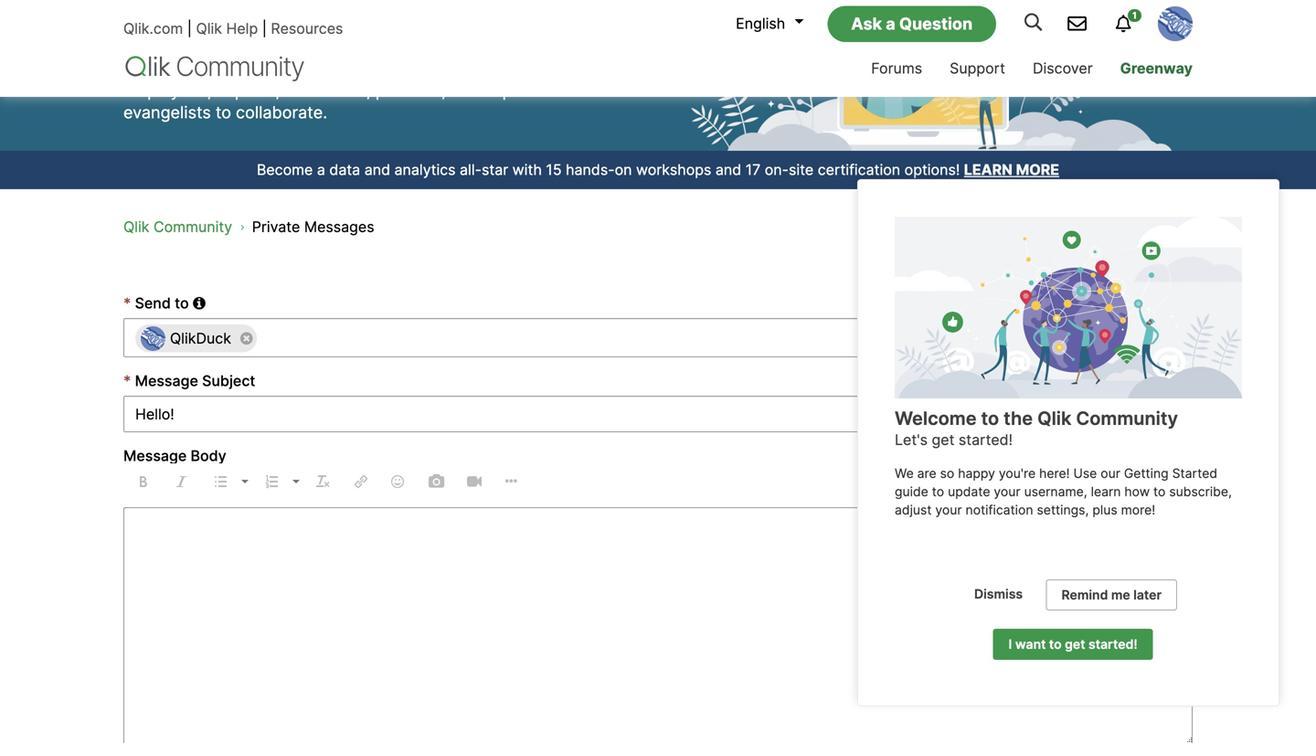 Task type: locate. For each thing, give the bounding box(es) containing it.
1 vertical spatial a
[[317, 161, 325, 179]]

list
[[123, 203, 1143, 251]]

your up notification
[[994, 484, 1021, 500]]

1 vertical spatial community
[[154, 218, 232, 236]]

None text field
[[123, 396, 1193, 433]]

|
[[187, 20, 192, 38], [262, 20, 267, 38]]

and right 'developers'
[[542, 80, 571, 101]]

0 horizontal spatial a
[[317, 161, 325, 179]]

1 horizontal spatial bullet list image
[[241, 480, 249, 484]]

your down update
[[936, 502, 962, 518]]

| right qlik.com at the left of the page
[[187, 20, 192, 38]]

get inside welcome to the qlik community let's get started!
[[932, 431, 955, 449]]

community inside list
[[154, 218, 232, 236]]

qlikduck image
[[1159, 6, 1193, 41]]

qlik inside welcome to the qlik community let's get started!
[[1038, 407, 1072, 430]]

qlik community is the global online community for qlik employees, experts, customers, partners, developers and evangelists to collaborate.
[[123, 59, 571, 123]]

community inside welcome to the qlik community let's get started!
[[1077, 407, 1179, 430]]

bullet list image
[[213, 473, 228, 487], [241, 480, 249, 484]]

the up you're
[[1004, 407, 1033, 430]]

2 | from the left
[[262, 20, 267, 38]]

message up "bold" icon
[[123, 447, 187, 465]]

| right 'help'
[[262, 20, 267, 38]]

get right want at bottom right
[[1065, 637, 1086, 653]]

bullet list image left numbered list image
[[241, 480, 249, 484]]

so
[[941, 466, 955, 482]]

1 horizontal spatial get
[[1065, 637, 1086, 653]]

get down welcome
[[932, 431, 955, 449]]

* left send
[[123, 294, 131, 312]]

learn
[[1091, 484, 1121, 500]]

remind me later button
[[1047, 580, 1178, 611]]

support
[[950, 59, 1006, 77]]

* down * send to
[[123, 372, 131, 390]]

qlik image
[[123, 55, 306, 83]]

qlik
[[196, 20, 222, 38], [123, 59, 153, 79], [517, 59, 547, 79], [123, 218, 149, 236], [1038, 407, 1072, 430]]

bullet list image down body
[[213, 473, 228, 487]]

and right "data"
[[365, 161, 390, 179]]

is
[[251, 59, 263, 79]]

0 vertical spatial community
[[157, 59, 246, 79]]

0 vertical spatial get
[[932, 431, 955, 449]]

1 vertical spatial the
[[1004, 407, 1033, 430]]

clear formatting image
[[315, 473, 330, 487]]

partners,
[[376, 80, 446, 101]]

and
[[542, 80, 571, 101], [365, 161, 390, 179], [716, 161, 742, 179]]

i want to get started!
[[1009, 637, 1138, 653]]

a right ask at the right
[[886, 13, 896, 34]]

get
[[932, 431, 955, 449], [1065, 637, 1086, 653]]

0 vertical spatial the
[[268, 59, 293, 79]]

later
[[1134, 588, 1162, 603]]

1 vertical spatial get
[[1065, 637, 1086, 653]]

2 group from the left
[[379, 465, 531, 498]]

1 * from the top
[[123, 294, 131, 312]]

insert/edit link image
[[354, 473, 369, 487]]

star
[[482, 161, 509, 179]]

ask
[[852, 13, 882, 34]]

developers
[[451, 80, 537, 101]]

0 horizontal spatial |
[[187, 20, 192, 38]]

started!
[[959, 431, 1013, 449], [1089, 637, 1138, 653]]

options!
[[905, 161, 960, 179]]

group
[[125, 465, 379, 498], [379, 465, 531, 498]]

all-
[[460, 161, 482, 179]]

message
[[135, 372, 198, 390], [123, 447, 187, 465]]

1 vertical spatial your
[[936, 502, 962, 518]]

remind
[[1062, 588, 1109, 603]]

*
[[123, 294, 131, 312], [123, 372, 131, 390]]

data
[[330, 161, 360, 179]]

private messages
[[252, 218, 375, 236]]

1 vertical spatial started!
[[1089, 637, 1138, 653]]

1
[[1133, 10, 1137, 21]]

community
[[157, 59, 246, 79], [154, 218, 232, 236], [1077, 407, 1179, 430]]

the
[[268, 59, 293, 79], [1004, 407, 1033, 430]]

italic image
[[175, 473, 189, 487]]

1 horizontal spatial your
[[994, 484, 1021, 500]]

started! down "remind me later"
[[1089, 637, 1138, 653]]

a left "data"
[[317, 161, 325, 179]]

get inside the i want to get started! button
[[1065, 637, 1086, 653]]

evangelists
[[123, 102, 211, 123]]

2 * from the top
[[123, 372, 131, 390]]

qlik up here!
[[1038, 407, 1072, 430]]

your
[[994, 484, 1021, 500], [936, 502, 962, 518]]

resources
[[271, 20, 343, 38]]

dismiss
[[975, 587, 1023, 602]]

more!
[[1122, 502, 1156, 518]]

a for ask
[[886, 13, 896, 34]]

ask a question link
[[828, 6, 997, 42]]

the right is
[[268, 59, 293, 79]]

here!
[[1040, 466, 1070, 482]]

to inside 'qlik community is the global online community for qlik employees, experts, customers, partners, developers and evangelists to collaborate.'
[[216, 102, 231, 123]]

0 horizontal spatial the
[[268, 59, 293, 79]]

how
[[1125, 484, 1150, 500]]

customers,
[[285, 80, 371, 101]]

to right want at bottom right
[[1050, 637, 1062, 653]]

0 horizontal spatial started!
[[959, 431, 1013, 449]]

qlik up send
[[123, 218, 149, 236]]

to right how at the bottom
[[1154, 484, 1166, 500]]

ask a question
[[852, 13, 973, 34]]

our
[[1101, 466, 1121, 482]]

community for qlik community is the global online community for qlik employees, experts, customers, partners, developers and evangelists to collaborate.
[[157, 59, 246, 79]]

question
[[900, 13, 973, 34]]

we
[[895, 466, 914, 482]]

0 vertical spatial a
[[886, 13, 896, 34]]

community up users who have disabled private messages will be removed from the send list and not receive a message icon
[[154, 218, 232, 236]]

help
[[226, 20, 258, 38]]

started! up happy
[[959, 431, 1013, 449]]

adjust
[[895, 502, 932, 518]]

online
[[350, 59, 396, 79]]

message down qlikduck
[[135, 372, 198, 390]]

1 | from the left
[[187, 20, 192, 38]]

want
[[1016, 637, 1046, 653]]

private
[[252, 218, 300, 236]]

2 vertical spatial community
[[1077, 407, 1179, 430]]

become
[[257, 161, 313, 179]]

list containing qlik community
[[123, 203, 1143, 251]]

qlik help link
[[196, 20, 258, 38]]

1 horizontal spatial |
[[262, 20, 267, 38]]

0 horizontal spatial your
[[936, 502, 962, 518]]

1 group from the left
[[125, 465, 379, 498]]

remind me later
[[1062, 588, 1162, 603]]

for
[[491, 59, 513, 79]]

numbered list image
[[293, 480, 300, 484]]

welcome to the qlik community dialog
[[858, 179, 1280, 707]]

message body
[[123, 447, 227, 465]]

to down experts, on the top left of the page
[[216, 102, 231, 123]]

0 vertical spatial started!
[[959, 431, 1013, 449]]

0 horizontal spatial get
[[932, 431, 955, 449]]

0 vertical spatial *
[[123, 294, 131, 312]]

we are so happy you're here! use our getting started guide to update your username, learn how to subscribe, adjust your notification settings, plus more!
[[895, 466, 1236, 518]]

menu bar
[[745, 43, 1207, 97]]

community up employees,
[[157, 59, 246, 79]]

with
[[513, 161, 542, 179]]

1 horizontal spatial the
[[1004, 407, 1033, 430]]

1 horizontal spatial a
[[886, 13, 896, 34]]

community up our
[[1077, 407, 1179, 430]]

on-
[[765, 161, 789, 179]]

1 horizontal spatial started!
[[1089, 637, 1138, 653]]

settings,
[[1037, 502, 1089, 518]]

1 horizontal spatial and
[[542, 80, 571, 101]]

community inside 'qlik community is the global online community for qlik employees, experts, customers, partners, developers and evangelists to collaborate.'
[[157, 59, 246, 79]]

qlikduck
[[170, 330, 231, 347]]

and left 17 at the right top of the page
[[716, 161, 742, 179]]

1 vertical spatial *
[[123, 372, 131, 390]]

to right welcome
[[982, 407, 1000, 430]]

bold image
[[136, 473, 151, 487]]

guide
[[895, 484, 929, 500]]

support button
[[936, 43, 1020, 97]]

become a data and analytics all-star with 15 hands-on workshops and 17 on-site certification options! learn more
[[257, 161, 1060, 179]]

started! inside welcome to the qlik community let's get started!
[[959, 431, 1013, 449]]



Task type: vqa. For each thing, say whether or not it's contained in the screenshot.
'10:53'
no



Task type: describe. For each thing, give the bounding box(es) containing it.
english button
[[727, 8, 804, 39]]

qlik right for
[[517, 59, 547, 79]]

subscribe,
[[1170, 484, 1233, 500]]

getting
[[1125, 466, 1169, 482]]

to down so
[[932, 484, 945, 500]]

the inside welcome to the qlik community let's get started!
[[1004, 407, 1033, 430]]

learn
[[964, 161, 1013, 179]]

site
[[789, 161, 814, 179]]

0 horizontal spatial bullet list image
[[213, 473, 228, 487]]

you're
[[999, 466, 1036, 482]]

i
[[1009, 637, 1013, 653]]

hands-
[[566, 161, 615, 179]]

qlik.com | qlik help | resources
[[123, 20, 343, 38]]

qlik community link
[[123, 218, 232, 236]]

forums
[[872, 59, 923, 77]]

x
[[257, 330, 265, 347]]

to inside button
[[1050, 637, 1062, 653]]

insert photos image
[[429, 473, 443, 487]]

experts,
[[217, 80, 280, 101]]

certification
[[818, 161, 901, 179]]

discover button
[[1020, 43, 1107, 97]]

qlik left 'help'
[[196, 20, 222, 38]]

* message subject
[[123, 372, 255, 390]]

Enter a user name text field
[[266, 325, 923, 351]]

i want to get started! button
[[993, 629, 1154, 660]]

me
[[1112, 588, 1131, 603]]

* for send to
[[123, 294, 131, 312]]

users who have disabled private messages will be removed from the send list and not receive a message image
[[193, 296, 206, 311]]

discover
[[1033, 59, 1093, 77]]

analytics
[[395, 161, 456, 179]]

qlik.com link
[[123, 20, 183, 38]]

0 vertical spatial message
[[135, 372, 198, 390]]

community
[[401, 59, 487, 79]]

qlik inside list
[[123, 218, 149, 236]]

0 horizontal spatial and
[[365, 161, 390, 179]]

are
[[918, 466, 937, 482]]

employees,
[[123, 80, 212, 101]]

english
[[736, 15, 786, 32]]

let's
[[895, 431, 928, 449]]

community for qlik community
[[154, 218, 232, 236]]

17
[[746, 161, 761, 179]]

qlik.com
[[123, 20, 183, 38]]

workshops
[[636, 161, 712, 179]]

use
[[1074, 466, 1098, 482]]

insert emoji image
[[390, 473, 405, 487]]

send
[[135, 294, 171, 312]]

more
[[1016, 161, 1060, 179]]

greenway link
[[1107, 43, 1207, 97]]

forums button
[[858, 43, 936, 97]]

and inside 'qlik community is the global online community for qlik employees, experts, customers, partners, developers and evangelists to collaborate.'
[[542, 80, 571, 101]]

resources link
[[271, 20, 343, 38]]

* for message subject
[[123, 372, 131, 390]]

notification
[[966, 502, 1034, 518]]

welcome to the qlik community let's get started!
[[895, 407, 1179, 449]]

qlik up employees,
[[123, 59, 153, 79]]

plus
[[1093, 502, 1118, 518]]

dismiss button
[[960, 580, 1038, 609]]

started! inside button
[[1089, 637, 1138, 653]]

happy
[[958, 466, 996, 482]]

qlik community
[[123, 218, 232, 236]]

numbered list image
[[264, 473, 279, 487]]

expand toolbar image
[[506, 473, 520, 487]]

body
[[191, 447, 227, 465]]

greenway
[[1121, 59, 1193, 77]]

username,
[[1025, 484, 1088, 500]]

the inside 'qlik community is the global online community for qlik employees, experts, customers, partners, developers and evangelists to collaborate.'
[[268, 59, 293, 79]]

1 vertical spatial message
[[123, 447, 187, 465]]

learn more link
[[964, 161, 1060, 179]]

a for become
[[317, 161, 325, 179]]

started
[[1173, 466, 1218, 482]]

menu bar containing forums
[[745, 43, 1207, 97]]

subject
[[202, 372, 255, 390]]

collaborate.
[[236, 102, 328, 123]]

* send to
[[123, 294, 189, 312]]

insert video image
[[467, 473, 482, 487]]

to inside welcome to the qlik community let's get started!
[[982, 407, 1000, 430]]

global
[[298, 59, 345, 79]]

0 vertical spatial your
[[994, 484, 1021, 500]]

to left users who have disabled private messages will be removed from the send list and not receive a message icon
[[175, 294, 189, 312]]

15
[[546, 161, 562, 179]]

welcome
[[895, 407, 977, 430]]

2 horizontal spatial and
[[716, 161, 742, 179]]

on
[[615, 161, 632, 179]]

messages
[[304, 218, 375, 236]]

update
[[948, 484, 991, 500]]



